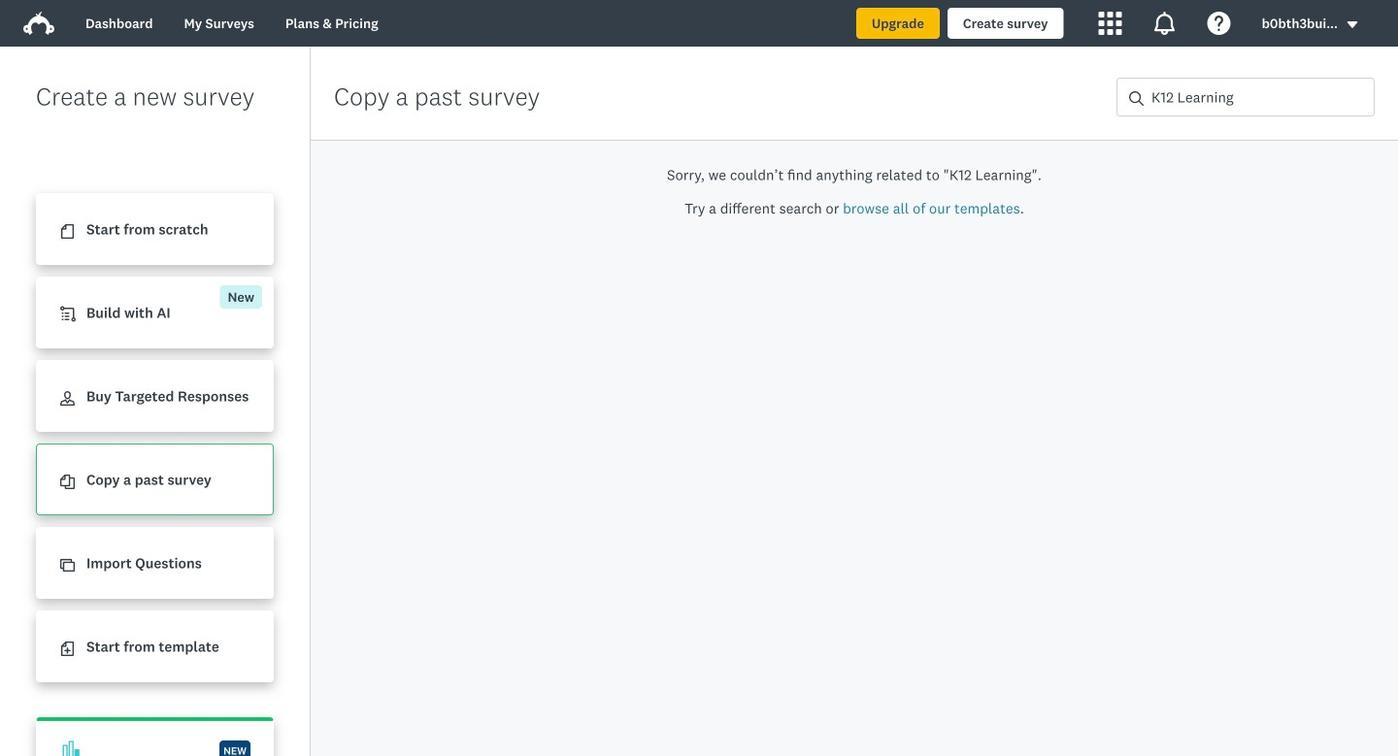 Task type: describe. For each thing, give the bounding box(es) containing it.
Search surveys field
[[1144, 79, 1374, 116]]

user image
[[60, 391, 75, 406]]

2 brand logo image from the top
[[23, 12, 54, 35]]

notification center icon image
[[1153, 12, 1176, 35]]

clone image
[[60, 558, 75, 573]]



Task type: locate. For each thing, give the bounding box(es) containing it.
help icon image
[[1207, 12, 1231, 35]]

dropdown arrow icon image
[[1346, 18, 1359, 32], [1347, 21, 1357, 28]]

products icon image
[[1099, 12, 1122, 35], [1099, 12, 1122, 35]]

documentclone image
[[60, 475, 75, 490]]

document image
[[60, 224, 75, 239]]

search image
[[1129, 91, 1144, 106]]

1 brand logo image from the top
[[23, 8, 54, 39]]

brand logo image
[[23, 8, 54, 39], [23, 12, 54, 35]]

documentplus image
[[60, 642, 75, 657]]



Task type: vqa. For each thing, say whether or not it's contained in the screenshot.
Search surveys field
yes



